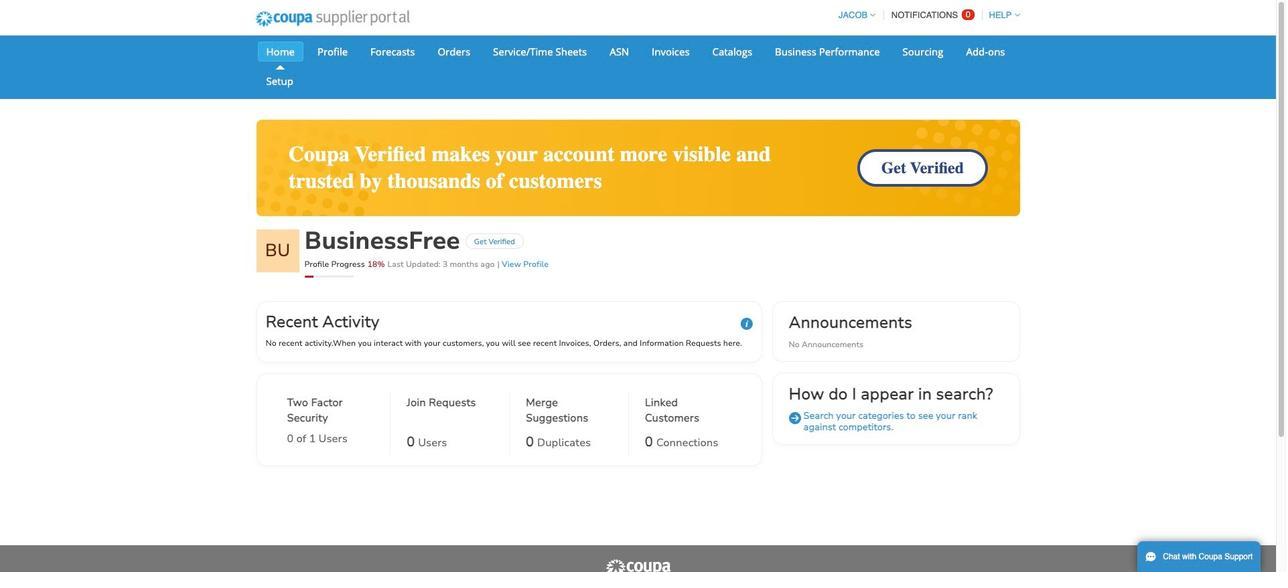 Task type: describe. For each thing, give the bounding box(es) containing it.
1 horizontal spatial coupa supplier portal image
[[605, 560, 672, 573]]

bu image
[[256, 230, 299, 273]]

additional information image
[[741, 318, 753, 330]]

arrowcircleright image
[[789, 413, 801, 425]]



Task type: locate. For each thing, give the bounding box(es) containing it.
navigation
[[833, 2, 1020, 28]]

1 vertical spatial coupa supplier portal image
[[605, 560, 672, 573]]

coupa supplier portal image
[[246, 2, 419, 36], [605, 560, 672, 573]]

0 horizontal spatial coupa supplier portal image
[[246, 2, 419, 36]]

0 vertical spatial coupa supplier portal image
[[246, 2, 419, 36]]



Task type: vqa. For each thing, say whether or not it's contained in the screenshot.
the bottommost Coupa Supplier Portal image
yes



